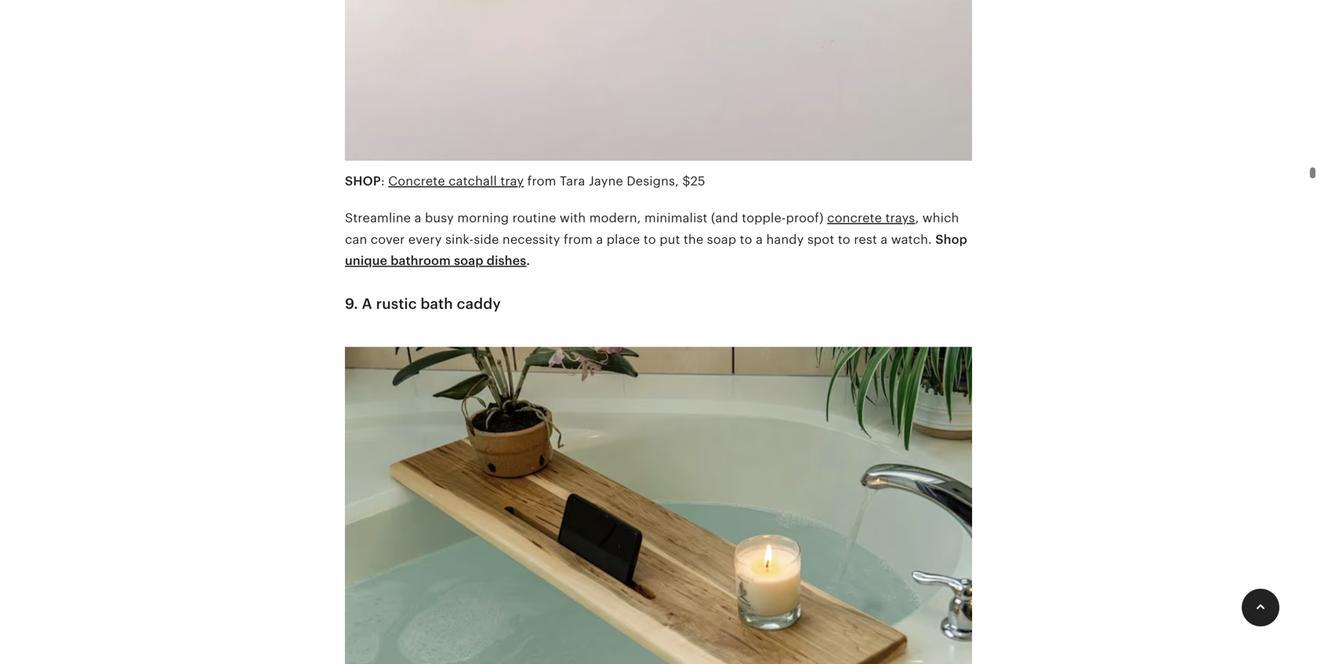 Task type: locate. For each thing, give the bounding box(es) containing it.
from right tray
[[527, 174, 556, 188]]

a
[[414, 211, 421, 225], [596, 232, 603, 246], [756, 232, 763, 246], [881, 232, 888, 246]]

to
[[644, 232, 656, 246], [740, 232, 752, 246], [838, 232, 850, 246]]

soap inside shop unique bathroom soap dishes .
[[454, 254, 483, 268]]

morning
[[457, 211, 509, 225]]

concrete
[[388, 174, 445, 188]]

1 vertical spatial soap
[[454, 254, 483, 268]]

1 horizontal spatial soap
[[707, 232, 736, 246]]

soap
[[707, 232, 736, 246], [454, 254, 483, 268]]

cover
[[371, 232, 405, 246]]

side
[[474, 232, 499, 246]]

0 horizontal spatial soap
[[454, 254, 483, 268]]

a right rest
[[881, 232, 888, 246]]

rest
[[854, 232, 877, 246]]

put
[[660, 232, 680, 246]]

1 horizontal spatial to
[[740, 232, 752, 246]]

soap down sink-
[[454, 254, 483, 268]]

to down topple-
[[740, 232, 752, 246]]

trays
[[885, 211, 915, 225]]

to left put
[[644, 232, 656, 246]]

unique wedding registry ideas - rustic wood bath caddy image
[[345, 337, 972, 664]]

modern,
[[589, 211, 641, 225]]

1 to from the left
[[644, 232, 656, 246]]

spot
[[807, 232, 834, 246]]

unique bathroom soap dishes link
[[345, 254, 526, 268]]

2 horizontal spatial to
[[838, 232, 850, 246]]

from
[[527, 174, 556, 188], [564, 232, 593, 246]]

0 horizontal spatial from
[[527, 174, 556, 188]]

rustic
[[376, 296, 417, 312]]

soap down (and
[[707, 232, 736, 246]]

bath
[[421, 296, 453, 312]]

necessity
[[502, 232, 560, 246]]

sink-
[[445, 232, 474, 246]]

the
[[684, 232, 704, 246]]

shop
[[936, 232, 967, 246]]

, which can cover every sink-side necessity from a place to put the soap to a handy spot to rest a watch.
[[345, 211, 959, 246]]

1 vertical spatial from
[[564, 232, 593, 246]]

from down with
[[564, 232, 593, 246]]

tray
[[500, 174, 524, 188]]

concrete
[[827, 211, 882, 225]]

0 horizontal spatial to
[[644, 232, 656, 246]]

jayne
[[589, 174, 623, 188]]

1 horizontal spatial from
[[564, 232, 593, 246]]

.
[[526, 254, 530, 268]]

to left rest
[[838, 232, 850, 246]]

can
[[345, 232, 367, 246]]

soap inside , which can cover every sink-side necessity from a place to put the soap to a handy spot to rest a watch.
[[707, 232, 736, 246]]

0 vertical spatial soap
[[707, 232, 736, 246]]

9. a rustic bath caddy
[[345, 296, 501, 312]]

caddy
[[457, 296, 501, 312]]

(and
[[711, 211, 738, 225]]



Task type: vqa. For each thing, say whether or not it's contained in the screenshot.
morning
yes



Task type: describe. For each thing, give the bounding box(es) containing it.
proof)
[[786, 211, 824, 225]]

every
[[408, 232, 442, 246]]

tara
[[560, 174, 585, 188]]

$25
[[682, 174, 705, 188]]

minimalist
[[644, 211, 708, 225]]

concrete trays link
[[827, 211, 915, 225]]

2 to from the left
[[740, 232, 752, 246]]

streamline a busy morning routine with modern, minimalist (and topple-proof) concrete trays
[[345, 211, 915, 225]]

a left place
[[596, 232, 603, 246]]

topple-
[[742, 211, 786, 225]]

streamline
[[345, 211, 411, 225]]

a
[[362, 296, 372, 312]]

shop unique bathroom soap dishes .
[[345, 232, 967, 268]]

0 vertical spatial from
[[527, 174, 556, 188]]

which
[[922, 211, 959, 225]]

bathroom
[[391, 254, 451, 268]]

:
[[381, 174, 385, 188]]

shop : concrete catchall tray from tara jayne designs, $25
[[345, 174, 705, 188]]

3 to from the left
[[838, 232, 850, 246]]

concrete catchall tray link
[[388, 174, 524, 188]]

unique
[[345, 254, 387, 268]]

routine
[[512, 211, 556, 225]]

with
[[560, 211, 586, 225]]

busy
[[425, 211, 454, 225]]

catchall
[[449, 174, 497, 188]]

a left busy
[[414, 211, 421, 225]]

9.
[[345, 296, 358, 312]]

,
[[915, 211, 919, 225]]

handy
[[766, 232, 804, 246]]

designs,
[[627, 174, 679, 188]]

watch.
[[891, 232, 932, 246]]

from inside , which can cover every sink-side necessity from a place to put the soap to a handy spot to rest a watch.
[[564, 232, 593, 246]]

dishes
[[487, 254, 526, 268]]

shop
[[345, 174, 381, 188]]

a down topple-
[[756, 232, 763, 246]]

place
[[607, 232, 640, 246]]

concrete catchall tray image
[[345, 0, 972, 170]]



